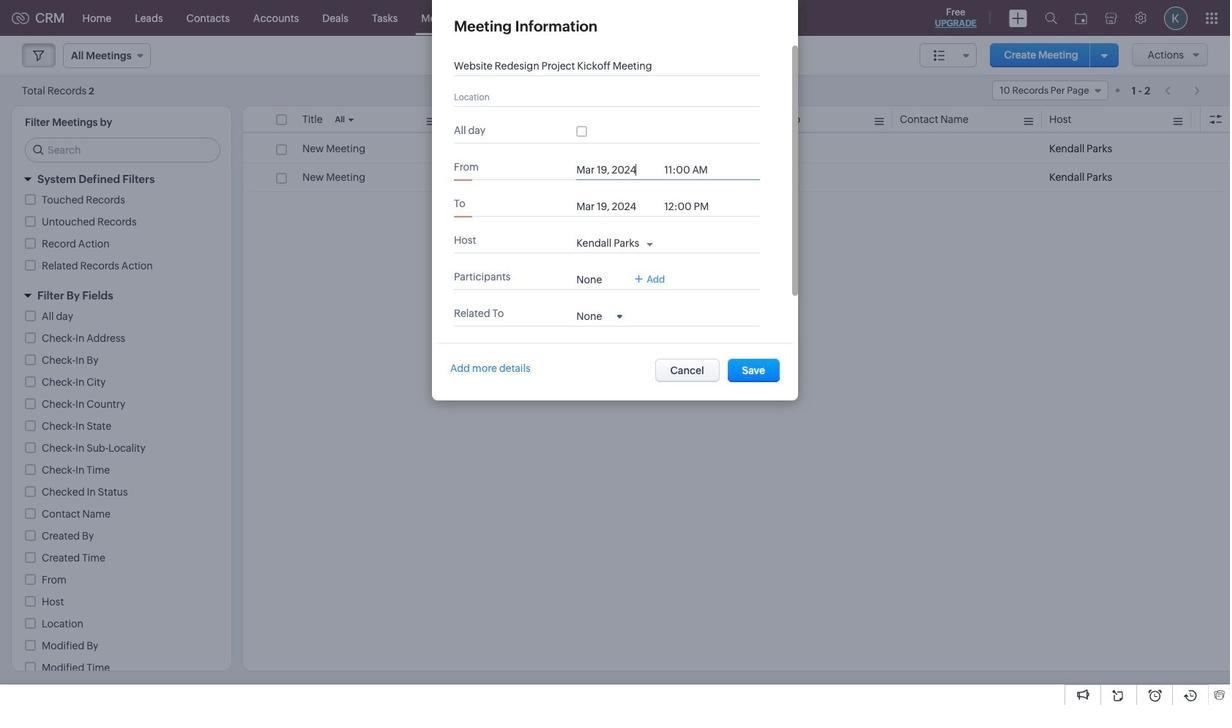 Task type: describe. For each thing, give the bounding box(es) containing it.
mmm d, yyyy text field for hh:mm a text box
[[576, 201, 657, 212]]



Task type: locate. For each thing, give the bounding box(es) containing it.
1 vertical spatial mmm d, yyyy text field
[[576, 201, 657, 212]]

row group
[[243, 135, 1230, 192]]

mmm d, yyyy text field for hh:mm a text field
[[576, 164, 657, 176]]

None button
[[655, 359, 720, 382], [728, 359, 780, 382], [655, 359, 720, 382], [728, 359, 780, 382]]

hh:mm a text field
[[664, 164, 723, 176]]

None field
[[576, 310, 623, 322]]

Location text field
[[454, 91, 747, 103]]

logo image
[[12, 12, 29, 24]]

Search text field
[[26, 138, 220, 162]]

Title text field
[[454, 60, 747, 72]]

hh:mm a text field
[[664, 201, 723, 212]]

navigation
[[1158, 80, 1208, 101]]

mmm d, yyyy text field
[[576, 164, 657, 176], [576, 201, 657, 212]]

2 mmm d, yyyy text field from the top
[[576, 201, 657, 212]]

0 vertical spatial mmm d, yyyy text field
[[576, 164, 657, 176]]

1 mmm d, yyyy text field from the top
[[576, 164, 657, 176]]



Task type: vqa. For each thing, say whether or not it's contained in the screenshot.
Location text box
yes



